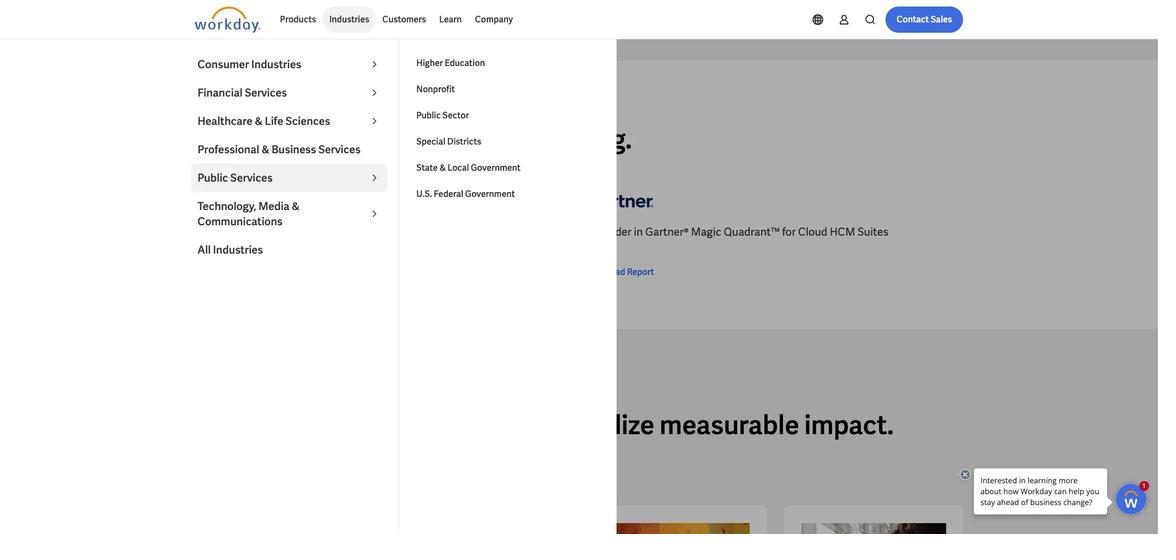 Task type: describe. For each thing, give the bounding box(es) containing it.
healthcare & life sciences
[[198, 114, 330, 128]]

higher
[[416, 57, 443, 69]]

in for finance,
[[298, 122, 320, 156]]

services for public services
[[230, 171, 273, 185]]

& for life
[[255, 114, 263, 128]]

hcm
[[830, 225, 855, 239]]

3 for from the left
[[782, 225, 796, 239]]

in for gartner®
[[634, 225, 643, 239]]

service-
[[501, 225, 541, 239]]

leader for a leader in 2023 gartner® magic quadrant™ for cloud erp for service- centric enterprises
[[205, 225, 239, 239]]

1 vertical spatial services
[[318, 142, 361, 157]]

learn button
[[433, 7, 469, 33]]

public sector link
[[410, 103, 606, 129]]

and
[[472, 122, 517, 156]]

special
[[416, 136, 446, 147]]

erp
[[463, 225, 483, 239]]

business
[[272, 142, 316, 157]]

communications
[[198, 215, 283, 229]]

technology, media & communications
[[198, 199, 300, 229]]

1 for from the left
[[415, 225, 429, 239]]

contact sales link
[[886, 7, 963, 33]]

a for a leader in 2023 gartner® magic quadrant™ for cloud erp for service- centric enterprises
[[195, 225, 202, 239]]

public for public services
[[198, 171, 228, 185]]

all industries
[[198, 243, 263, 257]]

& for local
[[440, 162, 446, 174]]

finance,
[[325, 122, 420, 156]]

media
[[259, 199, 290, 213]]

what
[[195, 96, 217, 106]]

gartner image for 2023
[[195, 185, 260, 216]]

higher education link
[[410, 50, 606, 76]]

state & local government link
[[410, 155, 606, 181]]

public sector
[[416, 110, 469, 121]]

contact
[[897, 14, 929, 25]]

products button
[[273, 7, 323, 33]]

read
[[605, 267, 625, 278]]

a for a leader in gartner® magic quadrant™ for cloud hcm suites
[[588, 225, 595, 239]]

customers
[[383, 14, 426, 25]]

consumer industries
[[198, 57, 301, 72]]

industries for all industries
[[213, 243, 263, 257]]

financial services button
[[191, 79, 388, 107]]

public services
[[198, 171, 273, 185]]

a leader in finance, hr, and planning.
[[195, 122, 632, 156]]

realize
[[577, 409, 655, 442]]

state
[[416, 162, 438, 174]]

go to the homepage image
[[195, 7, 260, 33]]

what analysts say
[[195, 96, 273, 106]]

magic inside a leader in 2023 gartner® magic quadrant™ for cloud erp for service- centric enterprises
[[324, 225, 355, 239]]

enterprises
[[234, 240, 290, 255]]

healthcare
[[198, 114, 253, 128]]

bdo canada image
[[802, 524, 946, 534]]

contact sales
[[897, 14, 953, 25]]

all
[[419, 409, 447, 442]]

& inside technology, media & communications
[[292, 199, 300, 213]]

read report link
[[588, 266, 654, 279]]

u.s.
[[416, 188, 432, 200]]

say
[[259, 96, 273, 106]]

learn all the successes life time fitness achieved with workday. image
[[605, 524, 750, 534]]

financial services
[[198, 86, 287, 100]]

healthcare & life sciences button
[[191, 107, 388, 135]]



Task type: locate. For each thing, give the bounding box(es) containing it.
1 horizontal spatial gartner®
[[645, 225, 689, 239]]

leader inside a leader in 2023 gartner® magic quadrant™ for cloud erp for service- centric enterprises
[[205, 225, 239, 239]]

gartner®
[[278, 225, 322, 239], [645, 225, 689, 239]]

public inside "link"
[[416, 110, 441, 121]]

magic
[[324, 225, 355, 239], [691, 225, 722, 239]]

professional & business services
[[198, 142, 361, 157]]

services up healthcare & life sciences
[[245, 86, 287, 100]]

2 gartner image from the left
[[588, 185, 653, 216]]

0 horizontal spatial magic
[[324, 225, 355, 239]]

services for financial services
[[245, 86, 287, 100]]

1 horizontal spatial leader
[[598, 225, 632, 239]]

a up the all
[[195, 225, 202, 239]]

1 quadrant™ from the left
[[357, 225, 413, 239]]

1 horizontal spatial in
[[298, 122, 320, 156]]

1 leader from the left
[[205, 225, 239, 239]]

government inside u.s. federal government link
[[465, 188, 515, 200]]

centric
[[195, 240, 231, 255]]

0 vertical spatial public
[[416, 110, 441, 121]]

products
[[280, 14, 316, 25]]

2023
[[252, 225, 276, 239]]

a down what
[[195, 122, 213, 156]]

company button
[[469, 7, 520, 33]]

technology,
[[198, 199, 256, 213]]

&
[[255, 114, 263, 128], [262, 142, 270, 157], [440, 162, 446, 174], [292, 199, 300, 213]]

industries right the products at top left
[[329, 14, 369, 25]]

industries button
[[323, 7, 376, 33]]

report
[[627, 267, 654, 278]]

0 horizontal spatial cloud
[[431, 225, 461, 239]]

0 horizontal spatial gartner image
[[195, 185, 260, 216]]

planning.
[[522, 122, 632, 156]]

for
[[415, 225, 429, 239], [485, 225, 499, 239], [782, 225, 796, 239]]

1 gartner® from the left
[[278, 225, 322, 239]]

in
[[298, 122, 320, 156], [241, 225, 250, 239], [634, 225, 643, 239]]

u.s. federal government
[[416, 188, 515, 200]]

public services button
[[191, 164, 388, 192]]

companies
[[195, 409, 330, 442]]

& down healthcare & life sciences
[[262, 142, 270, 157]]

sciences
[[286, 114, 330, 128]]

1 horizontal spatial gartner image
[[588, 185, 653, 216]]

quadrant™
[[357, 225, 413, 239], [724, 225, 780, 239]]

2 vertical spatial services
[[230, 171, 273, 185]]

in inside a leader in 2023 gartner® magic quadrant™ for cloud erp for service- centric enterprises
[[241, 225, 250, 239]]

hr,
[[425, 122, 467, 156]]

gartner® up report
[[645, 225, 689, 239]]

state & local government
[[416, 162, 521, 174]]

1 horizontal spatial cloud
[[798, 225, 828, 239]]

industries up financial services dropdown button
[[251, 57, 301, 72]]

analysts
[[219, 96, 258, 106]]

all industries link
[[191, 236, 388, 264]]

1 vertical spatial government
[[465, 188, 515, 200]]

gartner image for gartner®
[[588, 185, 653, 216]]

a leader in gartner® magic quadrant™ for cloud hcm suites
[[588, 225, 889, 239]]

1 horizontal spatial for
[[485, 225, 499, 239]]

2 vertical spatial industries
[[213, 243, 263, 257]]

2 gartner® from the left
[[645, 225, 689, 239]]

education
[[445, 57, 485, 69]]

2 cloud from the left
[[798, 225, 828, 239]]

gartner® right 2023
[[278, 225, 322, 239]]

0 vertical spatial government
[[471, 162, 521, 174]]

0 vertical spatial industries
[[329, 14, 369, 25]]

& for business
[[262, 142, 270, 157]]

local
[[448, 162, 469, 174]]

0 horizontal spatial for
[[415, 225, 429, 239]]

professional & business services link
[[191, 135, 388, 164]]

all
[[198, 243, 211, 257]]

1 vertical spatial industries
[[251, 57, 301, 72]]

u.s. federal government link
[[410, 181, 606, 207]]

for left hcm
[[782, 225, 796, 239]]

gartner image
[[195, 185, 260, 216], [588, 185, 653, 216]]

for right erp at the left of page
[[485, 225, 499, 239]]

2 quadrant™ from the left
[[724, 225, 780, 239]]

0 horizontal spatial public
[[198, 171, 228, 185]]

1 horizontal spatial public
[[416, 110, 441, 121]]

services
[[245, 86, 287, 100], [318, 142, 361, 157], [230, 171, 273, 185]]

impact.
[[805, 409, 894, 442]]

1 horizontal spatial quadrant™
[[724, 225, 780, 239]]

read report
[[605, 267, 654, 278]]

government inside state & local government link
[[471, 162, 521, 174]]

measurable
[[660, 409, 799, 442]]

company
[[475, 14, 513, 25]]

quadrant™ inside a leader in 2023 gartner® magic quadrant™ for cloud erp for service- centric enterprises
[[357, 225, 413, 239]]

leader
[[205, 225, 239, 239], [598, 225, 632, 239]]

2 horizontal spatial in
[[634, 225, 643, 239]]

sales
[[931, 14, 953, 25]]

2 magic from the left
[[691, 225, 722, 239]]

public up special
[[416, 110, 441, 121]]

industries
[[452, 409, 572, 442]]

1 gartner image from the left
[[195, 185, 260, 216]]

cloud left erp at the left of page
[[431, 225, 461, 239]]

life
[[265, 114, 283, 128]]

sector
[[443, 110, 469, 121]]

across
[[335, 409, 414, 442]]

a inside a leader in 2023 gartner® magic quadrant™ for cloud erp for service- centric enterprises
[[195, 225, 202, 239]]

public
[[416, 110, 441, 121], [198, 171, 228, 185]]

services up technology, media & communications
[[230, 171, 273, 185]]

nonprofit link
[[410, 76, 606, 103]]

public for public sector
[[416, 110, 441, 121]]

leader up centric
[[205, 225, 239, 239]]

government
[[471, 162, 521, 174], [465, 188, 515, 200]]

1 cloud from the left
[[431, 225, 461, 239]]

consumer industries button
[[191, 50, 388, 79]]

nonprofit
[[416, 84, 455, 95]]

consumer
[[198, 57, 249, 72]]

2 leader from the left
[[598, 225, 632, 239]]

in for 2023
[[241, 225, 250, 239]]

services inside dropdown button
[[245, 86, 287, 100]]

public inside dropdown button
[[198, 171, 228, 185]]

a
[[195, 122, 213, 156], [195, 225, 202, 239], [588, 225, 595, 239]]

industries
[[329, 14, 369, 25], [251, 57, 301, 72], [213, 243, 263, 257]]

2 for from the left
[[485, 225, 499, 239]]

& right state
[[440, 162, 446, 174]]

higher education
[[416, 57, 485, 69]]

government down and
[[471, 162, 521, 174]]

leader
[[218, 122, 293, 156]]

technology, media & communications button
[[191, 192, 388, 236]]

a up the read report link
[[588, 225, 595, 239]]

0 horizontal spatial leader
[[205, 225, 239, 239]]

1 magic from the left
[[324, 225, 355, 239]]

2 horizontal spatial for
[[782, 225, 796, 239]]

cloud inside a leader in 2023 gartner® magic quadrant™ for cloud erp for service- centric enterprises
[[431, 225, 461, 239]]

0 horizontal spatial gartner®
[[278, 225, 322, 239]]

for down u.s.
[[415, 225, 429, 239]]

leader for a leader in gartner® magic quadrant™ for cloud hcm suites
[[598, 225, 632, 239]]

1 vertical spatial public
[[198, 171, 228, 185]]

a leader in 2023 gartner® magic quadrant™ for cloud erp for service- centric enterprises
[[195, 225, 541, 255]]

customers button
[[376, 7, 433, 33]]

& right the media on the left
[[292, 199, 300, 213]]

special districts link
[[410, 129, 606, 155]]

special districts
[[416, 136, 482, 147]]

financial
[[198, 86, 243, 100]]

suites
[[858, 225, 889, 239]]

0 horizontal spatial quadrant™
[[357, 225, 413, 239]]

& left life
[[255, 114, 263, 128]]

industries down the communications
[[213, 243, 263, 257]]

1 horizontal spatial magic
[[691, 225, 722, 239]]

services inside dropdown button
[[230, 171, 273, 185]]

professional
[[198, 142, 259, 157]]

public up "technology,"
[[198, 171, 228, 185]]

a for a leader in finance, hr, and planning.
[[195, 122, 213, 156]]

gartner® inside a leader in 2023 gartner® magic quadrant™ for cloud erp for service- centric enterprises
[[278, 225, 322, 239]]

cloud left hcm
[[798, 225, 828, 239]]

leader up read
[[598, 225, 632, 239]]

districts
[[447, 136, 482, 147]]

cloud
[[431, 225, 461, 239], [798, 225, 828, 239]]

government down state & local government link
[[465, 188, 515, 200]]

companies across all industries realize measurable impact.
[[195, 409, 894, 442]]

federal
[[434, 188, 464, 200]]

industries for consumer industries
[[251, 57, 301, 72]]

0 horizontal spatial in
[[241, 225, 250, 239]]

learn
[[439, 14, 462, 25]]

services down the sciences
[[318, 142, 361, 157]]

0 vertical spatial services
[[245, 86, 287, 100]]



Task type: vqa. For each thing, say whether or not it's contained in the screenshot.
the bottom the Government
yes



